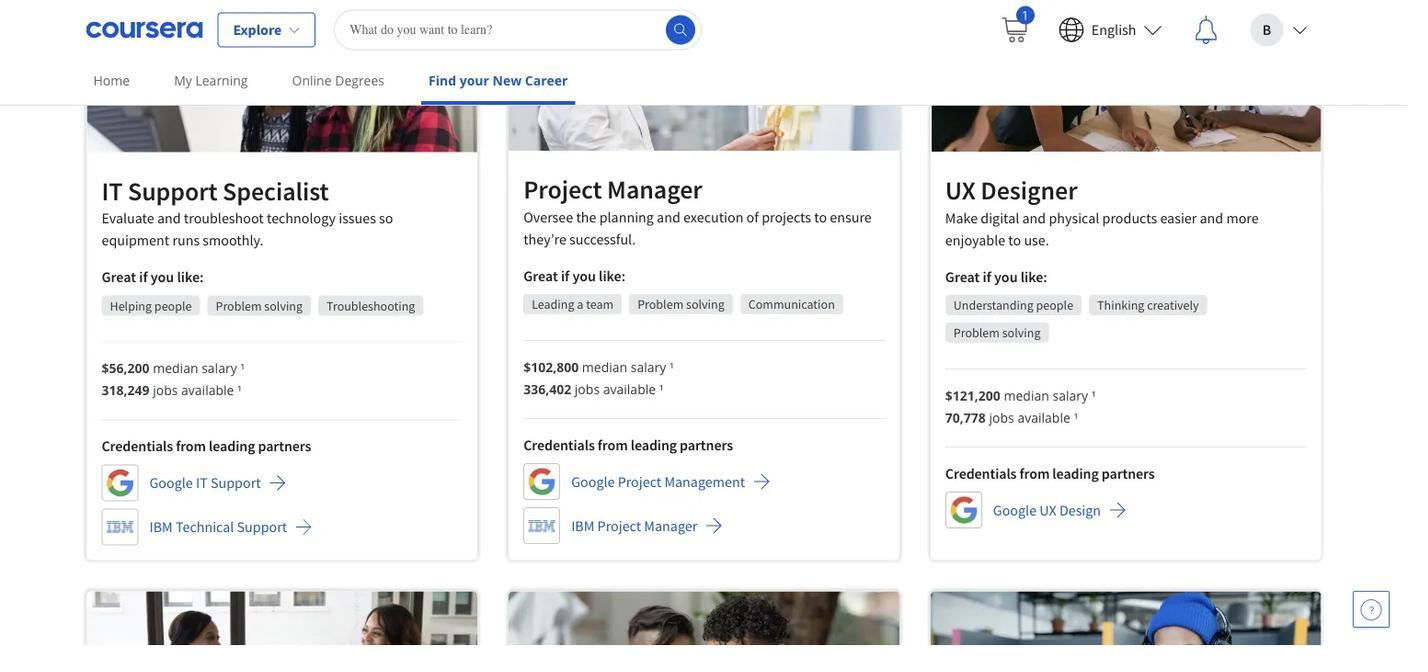Task type: vqa. For each thing, say whether or not it's contained in the screenshot.
GOOGLE IT SUPPORT
yes



Task type: locate. For each thing, give the bounding box(es) containing it.
salary inside $102,800 median salary ¹ 336,402 jobs available ¹
[[631, 359, 666, 376]]

if up the leading a team
[[561, 267, 570, 286]]

projects
[[762, 208, 812, 227]]

1 horizontal spatial problem solving
[[638, 297, 725, 313]]

0 horizontal spatial solving
[[264, 298, 303, 314]]

credentials down 70,778
[[946, 465, 1017, 483]]

great for project
[[524, 267, 558, 286]]

2 horizontal spatial partners
[[1102, 465, 1155, 483]]

jobs for make
[[989, 409, 1015, 427]]

like: up understanding people
[[1021, 268, 1048, 286]]

ux up make
[[946, 175, 976, 207]]

1 horizontal spatial like:
[[599, 267, 626, 286]]

great up the leading
[[524, 267, 558, 286]]

2 vertical spatial support
[[237, 519, 287, 537]]

1 vertical spatial manager
[[644, 518, 698, 536]]

b
[[1263, 21, 1272, 39]]

support for it
[[211, 475, 261, 493]]

ensure
[[830, 208, 872, 227]]

issues
[[339, 210, 376, 228]]

to left ensure
[[814, 208, 827, 227]]

from for oversee
[[598, 437, 628, 455]]

if up 'helping people'
[[139, 268, 148, 287]]

1 horizontal spatial leading
[[631, 437, 677, 455]]

products
[[1103, 209, 1158, 227]]

$56,200 median salary ¹ 318,249 jobs available ¹
[[102, 360, 245, 400]]

problem solving right team
[[638, 297, 725, 313]]

to left use.
[[1009, 231, 1021, 250]]

solving for project manager
[[686, 297, 725, 313]]

0 horizontal spatial problem
[[216, 298, 262, 314]]

median right $121,200 at the bottom
[[1004, 387, 1050, 405]]

ux
[[946, 175, 976, 207], [1040, 502, 1057, 520]]

problem solving for manager
[[638, 297, 725, 313]]

problem
[[638, 297, 684, 313], [216, 298, 262, 314], [954, 325, 1000, 342]]

1 horizontal spatial it
[[196, 475, 208, 493]]

great if you like: up 'helping people'
[[102, 268, 204, 287]]

great if you like: for make
[[946, 268, 1048, 286]]

credentials
[[524, 437, 595, 455], [102, 438, 173, 456], [946, 465, 1017, 483]]

ux left "design"
[[1040, 502, 1057, 520]]

0 horizontal spatial salary
[[202, 360, 237, 377]]

google
[[572, 473, 615, 492], [150, 475, 193, 493], [993, 502, 1037, 520]]

great up helping
[[102, 268, 136, 287]]

people for designer
[[1036, 297, 1074, 314]]

median for specialist
[[153, 360, 198, 377]]

leading up google project management
[[631, 437, 677, 455]]

1 horizontal spatial to
[[1009, 231, 1021, 250]]

2 horizontal spatial solving
[[1003, 325, 1041, 342]]

2 horizontal spatial credentials
[[946, 465, 1017, 483]]

available for specialist
[[181, 382, 234, 400]]

communication
[[749, 297, 835, 313]]

0 horizontal spatial partners
[[258, 438, 311, 456]]

jobs inside $56,200 median salary ¹ 318,249 jobs available ¹
[[153, 382, 178, 400]]

1 horizontal spatial credentials
[[524, 437, 595, 455]]

if up understanding
[[983, 268, 992, 286]]

2 horizontal spatial you
[[995, 268, 1018, 286]]

leading
[[631, 437, 677, 455], [209, 438, 255, 456], [1053, 465, 1099, 483]]

it up evaluate in the left top of the page
[[102, 175, 123, 207]]

if for make
[[983, 268, 992, 286]]

from for make
[[1020, 465, 1050, 483]]

ibm project manager
[[572, 518, 698, 536]]

and right planning
[[657, 208, 681, 227]]

available for make
[[1018, 409, 1071, 427]]

0 horizontal spatial to
[[814, 208, 827, 227]]

ibm down the google project management link
[[572, 518, 595, 536]]

online degrees link
[[285, 60, 392, 101]]

0 horizontal spatial people
[[154, 298, 192, 314]]

available right 318,249
[[181, 382, 234, 400]]

thinking creatively
[[1098, 297, 1199, 314]]

0 horizontal spatial available
[[181, 382, 234, 400]]

manager inside ibm project manager link
[[644, 518, 698, 536]]

great down enjoyable
[[946, 268, 980, 286]]

1 horizontal spatial if
[[561, 267, 570, 286]]

like: for oversee
[[599, 267, 626, 286]]

0 horizontal spatial google
[[150, 475, 193, 493]]

1 horizontal spatial great if you like:
[[524, 267, 626, 286]]

credentials from leading partners
[[524, 437, 733, 455], [102, 438, 311, 456], [946, 465, 1155, 483]]

great if you like:
[[524, 267, 626, 286], [946, 268, 1048, 286], [102, 268, 204, 287]]

like: down the runs
[[177, 268, 204, 287]]

salary inside $56,200 median salary ¹ 318,249 jobs available ¹
[[202, 360, 237, 377]]

credentials from leading partners up the google project management link
[[524, 437, 733, 455]]

it support specialist image
[[87, 0, 478, 153]]

median inside $102,800 median salary ¹ 336,402 jobs available ¹
[[582, 359, 628, 376]]

0 horizontal spatial it
[[102, 175, 123, 207]]

if
[[561, 267, 570, 286], [983, 268, 992, 286], [139, 268, 148, 287]]

you up understanding people
[[995, 268, 1018, 286]]

project down the google project management link
[[598, 518, 641, 536]]

2 horizontal spatial problem
[[954, 325, 1000, 342]]

1 vertical spatial project
[[618, 473, 662, 492]]

median inside $121,200 median salary ¹ 70,778 jobs available ¹
[[1004, 387, 1050, 405]]

salary for make
[[1053, 387, 1088, 405]]

0 vertical spatial to
[[814, 208, 827, 227]]

2 horizontal spatial from
[[1020, 465, 1050, 483]]

from for specialist
[[176, 438, 206, 456]]

home
[[93, 72, 130, 89]]

support up ibm technical support
[[211, 475, 261, 493]]

1 horizontal spatial partners
[[680, 437, 733, 455]]

the
[[576, 208, 597, 227]]

available inside $121,200 median salary ¹ 70,778 jobs available ¹
[[1018, 409, 1071, 427]]

problem right team
[[638, 297, 684, 313]]

and inside 'it support specialist evaluate and troubleshoot technology issues so equipment runs smoothly.'
[[157, 210, 181, 228]]

manager up planning
[[607, 174, 703, 206]]

you for oversee
[[573, 267, 596, 286]]

solving left troubleshooting
[[264, 298, 303, 314]]

b button
[[1236, 0, 1323, 59]]

project up ibm project manager
[[618, 473, 662, 492]]

0 horizontal spatial leading
[[209, 438, 255, 456]]

it up technical
[[196, 475, 208, 493]]

google it support link
[[102, 465, 287, 502]]

leading up "design"
[[1053, 465, 1099, 483]]

leading for specialist
[[209, 438, 255, 456]]

1 horizontal spatial credentials from leading partners
[[524, 437, 733, 455]]

degrees
[[335, 72, 385, 89]]

None search field
[[334, 10, 702, 50]]

leading for oversee
[[631, 437, 677, 455]]

2 horizontal spatial great
[[946, 268, 980, 286]]

1 vertical spatial to
[[1009, 231, 1021, 250]]

explore
[[233, 21, 282, 39]]

2 horizontal spatial jobs
[[989, 409, 1015, 427]]

$102,800
[[524, 359, 579, 376]]

problem solving down smoothly.
[[216, 298, 303, 314]]

solving
[[686, 297, 725, 313], [264, 298, 303, 314], [1003, 325, 1041, 342]]

project manager image
[[509, 0, 900, 151]]

support
[[128, 175, 218, 207], [211, 475, 261, 493], [237, 519, 287, 537]]

problem down understanding
[[954, 325, 1000, 342]]

2 horizontal spatial credentials from leading partners
[[946, 465, 1155, 483]]

1 horizontal spatial problem
[[638, 297, 684, 313]]

1 horizontal spatial jobs
[[575, 381, 600, 398]]

shopping cart: 1 item element
[[1000, 6, 1035, 45]]

salary inside $121,200 median salary ¹ 70,778 jobs available ¹
[[1053, 387, 1088, 405]]

available right 70,778
[[1018, 409, 1071, 427]]

partners
[[680, 437, 733, 455], [258, 438, 311, 456], [1102, 465, 1155, 483]]

1 horizontal spatial median
[[582, 359, 628, 376]]

solving left communication
[[686, 297, 725, 313]]

helping
[[110, 298, 152, 314]]

like: up team
[[599, 267, 626, 286]]

median right $102,800
[[582, 359, 628, 376]]

problem solving down understanding
[[954, 325, 1041, 342]]

people
[[1036, 297, 1074, 314], [154, 298, 192, 314]]

jobs inside $102,800 median salary ¹ 336,402 jobs available ¹
[[575, 381, 600, 398]]

jobs for specialist
[[153, 382, 178, 400]]

thinking
[[1098, 297, 1145, 314]]

1 horizontal spatial people
[[1036, 297, 1074, 314]]

jobs right 70,778
[[989, 409, 1015, 427]]

designer
[[981, 175, 1078, 207]]

and up the runs
[[157, 210, 181, 228]]

2 horizontal spatial leading
[[1053, 465, 1099, 483]]

1 horizontal spatial from
[[598, 437, 628, 455]]

0 horizontal spatial problem solving
[[216, 298, 303, 314]]

you up a
[[573, 267, 596, 286]]

ux designer make digital and physical products easier and more enjoyable to use.
[[946, 175, 1259, 250]]

1 horizontal spatial ibm
[[572, 518, 595, 536]]

2 horizontal spatial google
[[993, 502, 1037, 520]]

What do you want to learn? text field
[[334, 10, 702, 50]]

great if you like: up understanding
[[946, 268, 1048, 286]]

from up the google project management link
[[598, 437, 628, 455]]

manager down google project management
[[644, 518, 698, 536]]

0 horizontal spatial great if you like:
[[102, 268, 204, 287]]

help center image
[[1361, 599, 1383, 621]]

and inside project manager oversee the planning and execution of projects to ensure they're successful.
[[657, 208, 681, 227]]

jobs right 318,249
[[153, 382, 178, 400]]

they're
[[524, 231, 567, 249]]

manager inside project manager oversee the planning and execution of projects to ensure they're successful.
[[607, 174, 703, 206]]

salary for specialist
[[202, 360, 237, 377]]

1 horizontal spatial salary
[[631, 359, 666, 376]]

understanding
[[954, 297, 1034, 314]]

1 horizontal spatial available
[[603, 381, 656, 398]]

people right helping
[[154, 298, 192, 314]]

2 horizontal spatial great if you like:
[[946, 268, 1048, 286]]

jobs inside $121,200 median salary ¹ 70,778 jobs available ¹
[[989, 409, 1015, 427]]

credentials from leading partners up google it support
[[102, 438, 311, 456]]

explore button
[[218, 12, 316, 47]]

0 horizontal spatial ux
[[946, 175, 976, 207]]

0 horizontal spatial great
[[102, 268, 136, 287]]

english button
[[1044, 0, 1177, 59]]

google left "design"
[[993, 502, 1037, 520]]

use.
[[1024, 231, 1050, 250]]

0 horizontal spatial from
[[176, 438, 206, 456]]

more
[[1227, 209, 1259, 227]]

credentials for make
[[946, 465, 1017, 483]]

salary
[[631, 359, 666, 376], [202, 360, 237, 377], [1053, 387, 1088, 405]]

0 horizontal spatial credentials
[[102, 438, 173, 456]]

management
[[665, 473, 745, 492]]

find your new career link
[[421, 60, 575, 105]]

enjoyable
[[946, 231, 1006, 250]]

0 horizontal spatial jobs
[[153, 382, 178, 400]]

2 vertical spatial project
[[598, 518, 641, 536]]

from up the google it support link
[[176, 438, 206, 456]]

solving down understanding people
[[1003, 325, 1041, 342]]

2 horizontal spatial if
[[983, 268, 992, 286]]

to inside project manager oversee the planning and execution of projects to ensure they're successful.
[[814, 208, 827, 227]]

problem solving
[[638, 297, 725, 313], [216, 298, 303, 314], [954, 325, 1041, 342]]

median
[[582, 359, 628, 376], [153, 360, 198, 377], [1004, 387, 1050, 405]]

digital
[[981, 209, 1020, 227]]

1
[[1022, 6, 1029, 23]]

1 vertical spatial ux
[[1040, 502, 1057, 520]]

available inside $56,200 median salary ¹ 318,249 jobs available ¹
[[181, 382, 234, 400]]

1 vertical spatial support
[[211, 475, 261, 493]]

0 vertical spatial manager
[[607, 174, 703, 206]]

my learning link
[[167, 60, 255, 101]]

available inside $102,800 median salary ¹ 336,402 jobs available ¹
[[603, 381, 656, 398]]

credentials from leading partners up google ux design
[[946, 465, 1155, 483]]

support up the runs
[[128, 175, 218, 207]]

0 vertical spatial ux
[[946, 175, 976, 207]]

0 horizontal spatial ibm
[[150, 519, 173, 537]]

google up ibm project manager link
[[572, 473, 615, 492]]

jobs right 336,402
[[575, 381, 600, 398]]

troubleshoot
[[184, 210, 264, 228]]

google up technical
[[150, 475, 193, 493]]

1 horizontal spatial you
[[573, 267, 596, 286]]

it
[[102, 175, 123, 207], [196, 475, 208, 493]]

if for specialist
[[139, 268, 148, 287]]

median inside $56,200 median salary ¹ 318,249 jobs available ¹
[[153, 360, 198, 377]]

and
[[657, 208, 681, 227], [1023, 209, 1046, 227], [1200, 209, 1224, 227], [157, 210, 181, 228]]

great for it
[[102, 268, 136, 287]]

google ux design
[[993, 502, 1101, 520]]

credentials down 318,249
[[102, 438, 173, 456]]

0 vertical spatial it
[[102, 175, 123, 207]]

1 people from the left
[[1036, 297, 1074, 314]]

2 horizontal spatial salary
[[1053, 387, 1088, 405]]

0 vertical spatial project
[[524, 174, 602, 206]]

0 horizontal spatial you
[[151, 268, 174, 287]]

$121,200
[[946, 387, 1001, 405]]

median right $56,200
[[153, 360, 198, 377]]

2 horizontal spatial median
[[1004, 387, 1050, 405]]

1 horizontal spatial great
[[524, 267, 558, 286]]

available right 336,402
[[603, 381, 656, 398]]

2 horizontal spatial like:
[[1021, 268, 1048, 286]]

median for make
[[1004, 387, 1050, 405]]

from up google ux design link
[[1020, 465, 1050, 483]]

0 horizontal spatial credentials from leading partners
[[102, 438, 311, 456]]

2 people from the left
[[154, 298, 192, 314]]

project up oversee
[[524, 174, 602, 206]]

problem down smoothly.
[[216, 298, 262, 314]]

great if you like: for specialist
[[102, 268, 204, 287]]

$102,800 median salary ¹ 336,402 jobs available ¹
[[524, 359, 674, 398]]

people for support
[[154, 298, 192, 314]]

leading up google it support
[[209, 438, 255, 456]]

0 horizontal spatial median
[[153, 360, 198, 377]]

great if you like: up the leading a team
[[524, 267, 626, 286]]

0 horizontal spatial if
[[139, 268, 148, 287]]

to
[[814, 208, 827, 227], [1009, 231, 1021, 250]]

available
[[603, 381, 656, 398], [181, 382, 234, 400], [1018, 409, 1071, 427]]

2 horizontal spatial available
[[1018, 409, 1071, 427]]

ibm left technical
[[150, 519, 173, 537]]

1 horizontal spatial google
[[572, 473, 615, 492]]

0 vertical spatial support
[[128, 175, 218, 207]]

0 horizontal spatial like:
[[177, 268, 204, 287]]

support right technical
[[237, 519, 287, 537]]

¹
[[670, 359, 674, 376], [240, 360, 245, 377], [659, 381, 664, 398], [237, 382, 242, 400], [1092, 387, 1096, 405], [1074, 409, 1079, 427]]

people right understanding
[[1036, 297, 1074, 314]]

coursera image
[[86, 15, 203, 45]]

credentials from leading partners for oversee
[[524, 437, 733, 455]]

credentials down 336,402
[[524, 437, 595, 455]]

you up 'helping people'
[[151, 268, 174, 287]]

execution
[[684, 208, 744, 227]]

1 horizontal spatial solving
[[686, 297, 725, 313]]

online degrees
[[292, 72, 385, 89]]



Task type: describe. For each thing, give the bounding box(es) containing it.
jobs for oversee
[[575, 381, 600, 398]]

evaluate
[[102, 210, 154, 228]]

credentials from leading partners for make
[[946, 465, 1155, 483]]

your
[[460, 72, 489, 89]]

to inside ux designer make digital and physical products easier and more enjoyable to use.
[[1009, 231, 1021, 250]]

great if you like: for oversee
[[524, 267, 626, 286]]

runs
[[172, 232, 200, 250]]

understanding people
[[954, 297, 1074, 314]]

online
[[292, 72, 332, 89]]

support inside 'it support specialist evaluate and troubleshoot technology issues so equipment runs smoothly.'
[[128, 175, 218, 207]]

learning
[[196, 72, 248, 89]]

leading
[[532, 297, 575, 313]]

specialist
[[223, 175, 329, 207]]

project manager oversee the planning and execution of projects to ensure they're successful.
[[524, 174, 872, 249]]

project for ibm
[[598, 518, 641, 536]]

credentials from leading partners for specialist
[[102, 438, 311, 456]]

if for oversee
[[561, 267, 570, 286]]

support for technical
[[237, 519, 287, 537]]

english
[[1092, 21, 1137, 39]]

my
[[174, 72, 192, 89]]

318,249
[[102, 382, 150, 400]]

partners for ux designer
[[1102, 465, 1155, 483]]

ibm project manager link
[[524, 508, 723, 545]]

equipment
[[102, 232, 169, 250]]

troubleshooting
[[327, 298, 415, 314]]

partners for it support specialist
[[258, 438, 311, 456]]

you for make
[[995, 268, 1018, 286]]

1 link
[[985, 0, 1044, 59]]

successful.
[[570, 231, 636, 249]]

my learning
[[174, 72, 248, 89]]

google project management link
[[524, 464, 771, 501]]

find your new career
[[429, 72, 568, 89]]

credentials for oversee
[[524, 437, 595, 455]]

ibm for specialist
[[150, 519, 173, 537]]

creatively
[[1147, 297, 1199, 314]]

google project management
[[572, 473, 745, 492]]

oversee
[[524, 208, 573, 227]]

1 horizontal spatial ux
[[1040, 502, 1057, 520]]

google ux design link
[[946, 492, 1127, 529]]

solving for it support specialist
[[264, 298, 303, 314]]

google for specialist
[[150, 475, 193, 493]]

google for make
[[993, 502, 1037, 520]]

you for specialist
[[151, 268, 174, 287]]

ibm for oversee
[[572, 518, 595, 536]]

ux designer image
[[931, 0, 1322, 152]]

find
[[429, 72, 456, 89]]

new
[[493, 72, 522, 89]]

technology
[[267, 210, 336, 228]]

google it support
[[150, 475, 261, 493]]

smoothly.
[[203, 232, 264, 250]]

design
[[1060, 502, 1101, 520]]

credentials for specialist
[[102, 438, 173, 456]]

$121,200 median salary ¹ 70,778 jobs available ¹
[[946, 387, 1096, 427]]

so
[[379, 210, 393, 228]]

and up use.
[[1023, 209, 1046, 227]]

problem for support
[[216, 298, 262, 314]]

career
[[525, 72, 568, 89]]

a
[[577, 297, 584, 313]]

it support specialist evaluate and troubleshoot technology issues so equipment runs smoothly.
[[102, 175, 393, 250]]

physical
[[1049, 209, 1100, 227]]

it inside 'it support specialist evaluate and troubleshoot technology issues so equipment runs smoothly.'
[[102, 175, 123, 207]]

1 vertical spatial it
[[196, 475, 208, 493]]

planning
[[600, 208, 654, 227]]

make
[[946, 209, 978, 227]]

easier
[[1161, 209, 1197, 227]]

leading a team
[[532, 297, 614, 313]]

like: for make
[[1021, 268, 1048, 286]]

problem for manager
[[638, 297, 684, 313]]

leading for make
[[1053, 465, 1099, 483]]

70,778
[[946, 409, 986, 427]]

ibm technical support
[[150, 519, 287, 537]]

ibm technical support link
[[102, 509, 313, 546]]

of
[[747, 208, 759, 227]]

available for oversee
[[603, 381, 656, 398]]

great for ux
[[946, 268, 980, 286]]

336,402
[[524, 381, 572, 398]]

problem solving for support
[[216, 298, 303, 314]]

2 horizontal spatial problem solving
[[954, 325, 1041, 342]]

home link
[[86, 60, 137, 101]]

like: for specialist
[[177, 268, 204, 287]]

team
[[586, 297, 614, 313]]

ux inside ux designer make digital and physical products easier and more enjoyable to use.
[[946, 175, 976, 207]]

project inside project manager oversee the planning and execution of projects to ensure they're successful.
[[524, 174, 602, 206]]

and left more on the top right of page
[[1200, 209, 1224, 227]]

project for google
[[618, 473, 662, 492]]

median for oversee
[[582, 359, 628, 376]]

salary for oversee
[[631, 359, 666, 376]]

google for oversee
[[572, 473, 615, 492]]

$56,200
[[102, 360, 150, 377]]

technical
[[176, 519, 234, 537]]

helping people
[[110, 298, 192, 314]]

partners for project manager
[[680, 437, 733, 455]]



